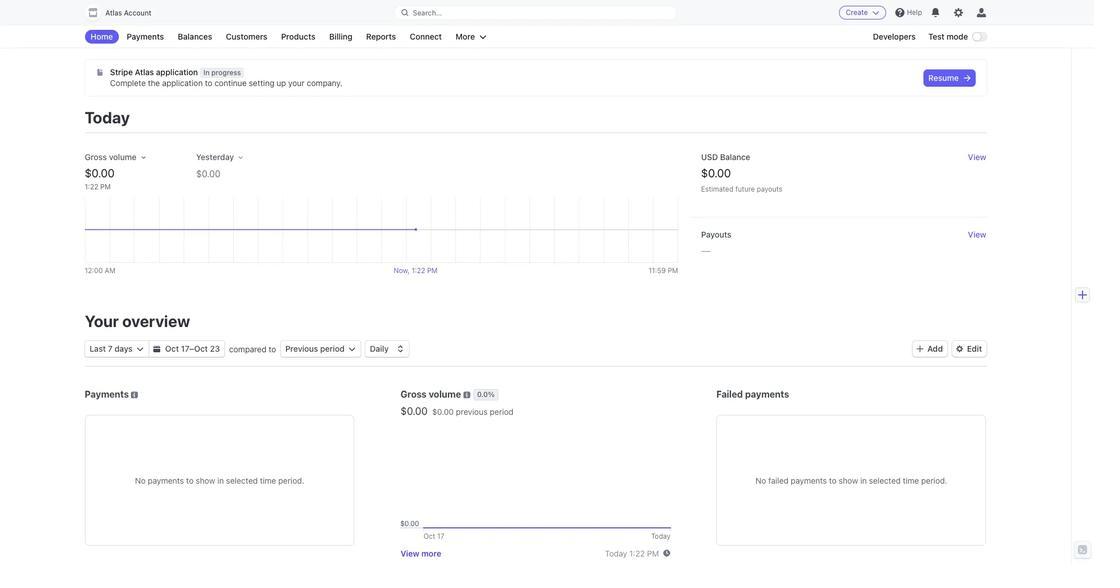 Task type: vqa. For each thing, say whether or not it's contained in the screenshot.
Trial
no



Task type: describe. For each thing, give the bounding box(es) containing it.
toolbar containing add
[[913, 341, 987, 357]]

connect
[[410, 32, 442, 41]]

now, 1:22 pm
[[394, 267, 438, 275]]

2 horizontal spatial payments
[[791, 476, 827, 486]]

edit
[[967, 344, 982, 354]]

1 vertical spatial application
[[162, 78, 203, 88]]

compared
[[229, 344, 266, 354]]

home link
[[85, 30, 119, 44]]

2 time period. from the left
[[903, 476, 948, 486]]

2 vertical spatial view
[[401, 549, 420, 559]]

12:00 am
[[85, 267, 115, 275]]

usd balance
[[702, 152, 751, 162]]

info image for payments
[[131, 392, 138, 399]]

balances link
[[172, 30, 218, 44]]

more
[[422, 549, 441, 559]]

customers
[[226, 32, 267, 41]]

no payments to show in selected time period.
[[135, 476, 304, 486]]

$0.00 for $0.00 1:22 pm
[[85, 167, 115, 180]]

stripe atlas application in progress complete the application to continue setting up your company.
[[110, 67, 343, 88]]

pm for $0.00
[[100, 183, 111, 191]]

last 7 days button
[[85, 341, 148, 357]]

create
[[846, 8, 868, 17]]

now,
[[394, 267, 410, 275]]

help
[[908, 8, 923, 17]]

estimated
[[702, 185, 734, 194]]

2 selected from the left
[[869, 476, 901, 486]]

view for —
[[968, 230, 987, 240]]

—
[[702, 244, 711, 257]]

up
[[277, 78, 286, 88]]

no failed payments to show in selected time period.
[[756, 476, 948, 486]]

today for today
[[85, 108, 130, 127]]

view link for $0.00
[[968, 152, 987, 163]]

–
[[189, 344, 194, 354]]

test
[[929, 32, 945, 41]]

1 horizontal spatial volume
[[429, 390, 461, 400]]

$0.00 1:22 pm
[[85, 167, 115, 191]]

connect link
[[404, 30, 448, 44]]

atlas inside button
[[105, 9, 122, 17]]

developers
[[873, 32, 916, 41]]

payments link
[[121, 30, 170, 44]]

add button
[[913, 341, 948, 357]]

continue
[[215, 78, 247, 88]]

future
[[736, 185, 755, 194]]

1 show from the left
[[196, 476, 215, 486]]

payouts
[[702, 230, 732, 240]]

previous period button
[[281, 341, 361, 357]]

Search… search field
[[395, 5, 677, 20]]

svg image for resume
[[964, 75, 971, 82]]

last
[[89, 344, 106, 354]]

view for $0.00
[[968, 152, 987, 162]]

progress
[[212, 68, 241, 77]]

previous
[[285, 344, 318, 354]]

the
[[148, 78, 160, 88]]

days
[[114, 344, 132, 354]]

in
[[204, 68, 210, 77]]

payouts
[[757, 185, 783, 194]]

account
[[124, 9, 152, 17]]

11:59
[[649, 267, 666, 275]]

$0.00 for $0.00
[[196, 169, 221, 179]]

2 oct from the left
[[194, 344, 208, 354]]

your
[[288, 78, 305, 88]]

today 1:22 pm
[[605, 549, 659, 559]]

0 vertical spatial svg image
[[96, 69, 103, 76]]

edit button
[[952, 341, 987, 357]]

atlas inside stripe atlas application in progress complete the application to continue setting up your company.
[[135, 67, 154, 77]]

resume link
[[924, 70, 975, 86]]

svg image for previous period
[[349, 346, 356, 353]]

gross volume button
[[85, 152, 146, 163]]

1 in from the left
[[217, 476, 224, 486]]

$0.00 $0.00 previous period
[[401, 406, 514, 418]]



Task type: locate. For each thing, give the bounding box(es) containing it.
0 vertical spatial today
[[85, 108, 130, 127]]

0 horizontal spatial in
[[217, 476, 224, 486]]

0 horizontal spatial selected
[[226, 476, 258, 486]]

svg image right "days"
[[137, 346, 144, 353]]

1 vertical spatial today
[[605, 549, 628, 559]]

1:22 for now,
[[412, 267, 425, 275]]

1 horizontal spatial in
[[861, 476, 867, 486]]

payments for no
[[148, 476, 184, 486]]

in
[[217, 476, 224, 486], [861, 476, 867, 486]]

23
[[210, 344, 220, 354]]

gross volume
[[85, 152, 137, 162], [401, 390, 461, 400]]

0 vertical spatial view
[[968, 152, 987, 162]]

yesterday button
[[196, 152, 243, 163]]

1 horizontal spatial svg image
[[349, 346, 356, 353]]

0.0%
[[477, 391, 495, 399]]

selected
[[226, 476, 258, 486], [869, 476, 901, 486]]

payments for failed
[[745, 390, 790, 400]]

add
[[928, 344, 943, 354]]

0 horizontal spatial period
[[320, 344, 344, 354]]

show
[[196, 476, 215, 486], [839, 476, 859, 486]]

today
[[85, 108, 130, 127], [605, 549, 628, 559]]

oct left 17
[[165, 344, 179, 354]]

home
[[91, 32, 113, 41]]

am
[[105, 267, 115, 275]]

0 horizontal spatial gross volume
[[85, 152, 137, 162]]

1 view link from the top
[[968, 152, 987, 163]]

your
[[85, 312, 119, 331]]

1 horizontal spatial today
[[605, 549, 628, 559]]

0 horizontal spatial volume
[[109, 152, 137, 162]]

failed
[[717, 390, 743, 400]]

gross volume up $0.00 1:22 pm
[[85, 152, 137, 162]]

application
[[156, 67, 198, 77], [162, 78, 203, 88]]

1 vertical spatial view
[[968, 230, 987, 240]]

0 horizontal spatial oct
[[165, 344, 179, 354]]

1 no from the left
[[135, 476, 146, 486]]

1 horizontal spatial time period.
[[903, 476, 948, 486]]

info image
[[131, 392, 138, 399], [464, 392, 470, 399]]

view link for —
[[968, 229, 987, 241]]

volume up $0.00 1:22 pm
[[109, 152, 137, 162]]

volume inside gross volume 'popup button'
[[109, 152, 137, 162]]

Search… text field
[[395, 5, 677, 20]]

company.
[[307, 78, 343, 88]]

0 horizontal spatial payments
[[148, 476, 184, 486]]

svg image
[[96, 69, 103, 76], [137, 346, 144, 353]]

2 horizontal spatial 1:22
[[630, 549, 645, 559]]

1 vertical spatial 1:22
[[412, 267, 425, 275]]

1 horizontal spatial svg image
[[137, 346, 144, 353]]

balances
[[178, 32, 212, 41]]

1 vertical spatial view link
[[968, 229, 987, 241]]

pm
[[100, 183, 111, 191], [427, 267, 438, 275], [668, 267, 679, 275], [647, 549, 659, 559]]

no for failed payments
[[756, 476, 767, 486]]

1 info image from the left
[[131, 392, 138, 399]]

0 horizontal spatial info image
[[131, 392, 138, 399]]

0 horizontal spatial no
[[135, 476, 146, 486]]

1 vertical spatial atlas
[[135, 67, 154, 77]]

svg image inside the last 7 days popup button
[[137, 346, 144, 353]]

2 info image from the left
[[464, 392, 470, 399]]

1 vertical spatial period
[[490, 407, 514, 417]]

2 view link from the top
[[968, 229, 987, 241]]

0 horizontal spatial time period.
[[260, 476, 304, 486]]

info image down "days"
[[131, 392, 138, 399]]

gross volume inside 'popup button'
[[85, 152, 137, 162]]

billing link
[[324, 30, 358, 44]]

1 horizontal spatial show
[[839, 476, 859, 486]]

$0.00 inside $0.00 estimated future payouts
[[702, 167, 731, 180]]

gross volume up the $0.00 $0.00 previous period
[[401, 390, 461, 400]]

toolbar
[[913, 341, 987, 357]]

info image up previous
[[464, 392, 470, 399]]

1 vertical spatial gross
[[401, 390, 427, 400]]

2 horizontal spatial svg image
[[964, 75, 971, 82]]

1:22 for $0.00
[[85, 183, 98, 191]]

1 horizontal spatial selected
[[869, 476, 901, 486]]

complete
[[110, 78, 146, 88]]

view more
[[401, 549, 441, 559]]

search…
[[413, 8, 442, 17]]

0 vertical spatial gross volume
[[85, 152, 137, 162]]

mode
[[947, 32, 969, 41]]

11:59 pm
[[649, 267, 679, 275]]

1 horizontal spatial payments
[[745, 390, 790, 400]]

view more link
[[401, 549, 441, 559]]

developers link
[[868, 30, 922, 44]]

payments
[[127, 32, 164, 41], [85, 390, 129, 400]]

0 horizontal spatial atlas
[[105, 9, 122, 17]]

volume
[[109, 152, 137, 162], [429, 390, 461, 400]]

last 7 days
[[89, 344, 132, 354]]

svg image left stripe
[[96, 69, 103, 76]]

0 vertical spatial application
[[156, 67, 198, 77]]

atlas left account
[[105, 9, 122, 17]]

1:22
[[85, 183, 98, 191], [412, 267, 425, 275], [630, 549, 645, 559]]

0 horizontal spatial 1:22
[[85, 183, 98, 191]]

help button
[[891, 3, 927, 22]]

no for payments
[[135, 476, 146, 486]]

0 vertical spatial gross
[[85, 152, 107, 162]]

resume
[[929, 73, 959, 83]]

oct
[[165, 344, 179, 354], [194, 344, 208, 354]]

info image for gross volume
[[464, 392, 470, 399]]

1 horizontal spatial gross volume
[[401, 390, 461, 400]]

12:00
[[85, 267, 103, 275]]

$0.00 estimated future payouts
[[702, 167, 783, 194]]

0 vertical spatial volume
[[109, 152, 137, 162]]

svg image down overview
[[154, 346, 160, 353]]

0 horizontal spatial svg image
[[96, 69, 103, 76]]

1 horizontal spatial info image
[[464, 392, 470, 399]]

$0.00
[[85, 167, 115, 180], [702, 167, 731, 180], [196, 169, 221, 179], [401, 406, 428, 418], [432, 407, 454, 417]]

notifications image
[[932, 8, 941, 17]]

application up the
[[156, 67, 198, 77]]

overview
[[122, 312, 190, 331]]

gross inside 'popup button'
[[85, 152, 107, 162]]

more
[[456, 32, 475, 41]]

1 horizontal spatial no
[[756, 476, 767, 486]]

period right previous
[[320, 344, 344, 354]]

payments down account
[[127, 32, 164, 41]]

previous period
[[285, 344, 344, 354]]

svg image inside the resume link
[[964, 75, 971, 82]]

gross up $0.00 1:22 pm
[[85, 152, 107, 162]]

svg image right resume
[[964, 75, 971, 82]]

previous
[[456, 407, 488, 417]]

stripe
[[110, 67, 133, 77]]

1 horizontal spatial 1:22
[[412, 267, 425, 275]]

$0.00 for $0.00 $0.00 previous period
[[401, 406, 428, 418]]

to inside stripe atlas application in progress complete the application to continue setting up your company.
[[205, 78, 212, 88]]

1 vertical spatial volume
[[429, 390, 461, 400]]

0 vertical spatial period
[[320, 344, 344, 354]]

atlas account button
[[85, 5, 163, 21]]

gross up the $0.00 $0.00 previous period
[[401, 390, 427, 400]]

2 in from the left
[[861, 476, 867, 486]]

volume up the $0.00 $0.00 previous period
[[429, 390, 461, 400]]

0 vertical spatial 1:22
[[85, 183, 98, 191]]

setting
[[249, 78, 275, 88]]

to
[[205, 78, 212, 88], [268, 344, 276, 354], [186, 476, 194, 486], [830, 476, 837, 486]]

your overview
[[85, 312, 190, 331]]

pm for now,
[[427, 267, 438, 275]]

svg image
[[964, 75, 971, 82], [154, 346, 160, 353], [349, 346, 356, 353]]

oct left 23
[[194, 344, 208, 354]]

1 time period. from the left
[[260, 476, 304, 486]]

1 selected from the left
[[226, 476, 258, 486]]

customers link
[[220, 30, 273, 44]]

pm for today
[[647, 549, 659, 559]]

0 vertical spatial view link
[[968, 152, 987, 163]]

0 horizontal spatial today
[[85, 108, 130, 127]]

failed payments
[[717, 390, 790, 400]]

atlas up the
[[135, 67, 154, 77]]

atlas account
[[105, 9, 152, 17]]

1 vertical spatial gross volume
[[401, 390, 461, 400]]

failed
[[769, 476, 789, 486]]

products
[[281, 32, 316, 41]]

payments
[[745, 390, 790, 400], [148, 476, 184, 486], [791, 476, 827, 486]]

1 horizontal spatial gross
[[401, 390, 427, 400]]

period down 0.0% on the bottom left of the page
[[490, 407, 514, 417]]

1:22 for today
[[630, 549, 645, 559]]

application right the
[[162, 78, 203, 88]]

$0.00 for $0.00 estimated future payouts
[[702, 167, 731, 180]]

today for today 1:22 pm
[[605, 549, 628, 559]]

1 vertical spatial payments
[[85, 390, 129, 400]]

atlas
[[105, 9, 122, 17], [135, 67, 154, 77]]

yesterday
[[196, 152, 234, 162]]

1 horizontal spatial oct
[[194, 344, 208, 354]]

0 horizontal spatial show
[[196, 476, 215, 486]]

products link
[[276, 30, 321, 44]]

reports link
[[361, 30, 402, 44]]

svg image right previous period
[[349, 346, 356, 353]]

1 horizontal spatial atlas
[[135, 67, 154, 77]]

balance
[[720, 152, 751, 162]]

$0.00 inside the $0.00 $0.00 previous period
[[432, 407, 454, 417]]

0 vertical spatial payments
[[127, 32, 164, 41]]

period inside popup button
[[320, 344, 344, 354]]

7
[[108, 344, 112, 354]]

time period.
[[260, 476, 304, 486], [903, 476, 948, 486]]

payments down 7
[[85, 390, 129, 400]]

reports
[[366, 32, 396, 41]]

1:22 inside $0.00 1:22 pm
[[85, 183, 98, 191]]

figure
[[85, 198, 679, 263], [85, 198, 679, 263]]

billing
[[329, 32, 353, 41]]

2 vertical spatial 1:22
[[630, 549, 645, 559]]

svg image inside previous period popup button
[[349, 346, 356, 353]]

view link
[[968, 152, 987, 163], [968, 229, 987, 241]]

1 oct from the left
[[165, 344, 179, 354]]

more button
[[450, 30, 493, 44]]

oct 17 – oct 23
[[165, 344, 220, 354]]

17
[[181, 344, 189, 354]]

0 horizontal spatial svg image
[[154, 346, 160, 353]]

1 horizontal spatial period
[[490, 407, 514, 417]]

2 show from the left
[[839, 476, 859, 486]]

0 vertical spatial atlas
[[105, 9, 122, 17]]

0 horizontal spatial gross
[[85, 152, 107, 162]]

2 no from the left
[[756, 476, 767, 486]]

1 vertical spatial svg image
[[137, 346, 144, 353]]

period inside the $0.00 $0.00 previous period
[[490, 407, 514, 417]]

compared to
[[229, 344, 276, 354]]

usd
[[702, 152, 718, 162]]

create button
[[839, 6, 887, 20]]

test mode
[[929, 32, 969, 41]]

pm inside $0.00 1:22 pm
[[100, 183, 111, 191]]



